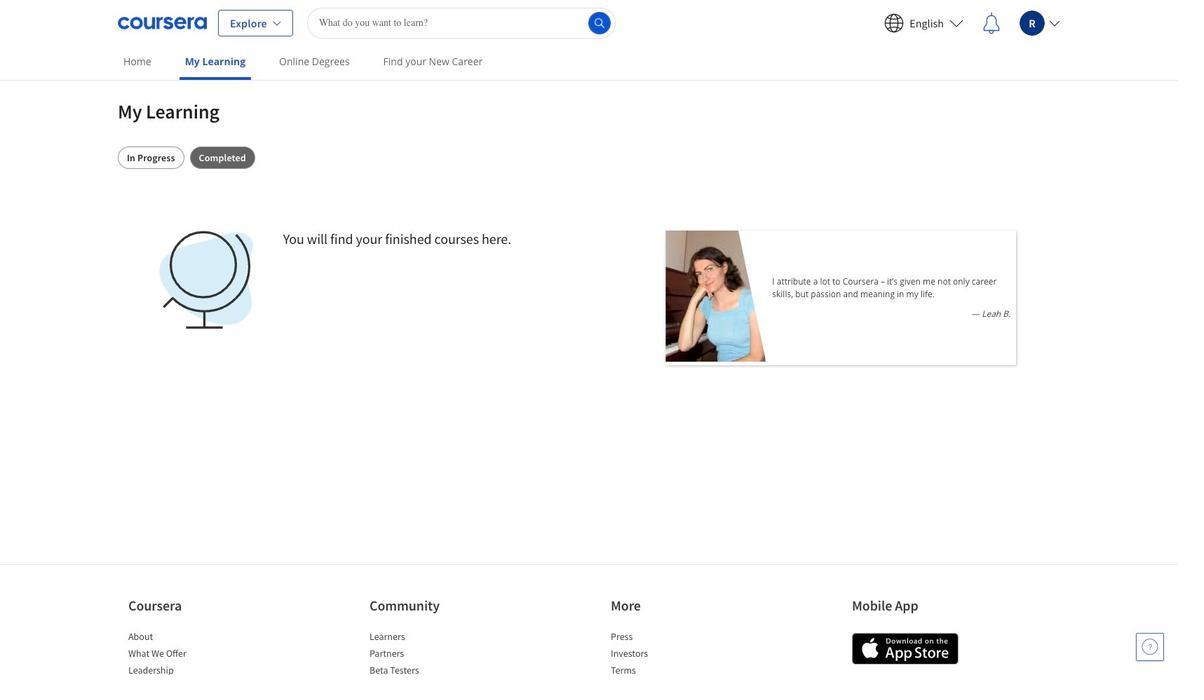 Task type: locate. For each thing, give the bounding box(es) containing it.
tab list
[[118, 147, 1060, 169]]

list item
[[128, 630, 248, 647], [370, 630, 489, 647], [611, 630, 730, 647], [128, 647, 248, 663], [370, 647, 489, 663], [611, 647, 730, 663], [128, 663, 248, 675], [370, 663, 489, 675], [611, 663, 730, 675]]

0 horizontal spatial list
[[128, 630, 248, 675]]

list
[[128, 630, 248, 675], [370, 630, 489, 675], [611, 630, 730, 675]]

download on the app store image
[[852, 633, 959, 665]]

None search field
[[307, 7, 616, 38]]

1 horizontal spatial list
[[370, 630, 489, 675]]

2 list from the left
[[370, 630, 489, 675]]

coursera image
[[118, 12, 207, 34]]

2 horizontal spatial list
[[611, 630, 730, 675]]



Task type: vqa. For each thing, say whether or not it's contained in the screenshot.
3rd list from the right
yes



Task type: describe. For each thing, give the bounding box(es) containing it.
1 list from the left
[[128, 630, 248, 675]]

3 list from the left
[[611, 630, 730, 675]]

help center image
[[1142, 639, 1158, 656]]

What do you want to learn? text field
[[307, 7, 616, 38]]



